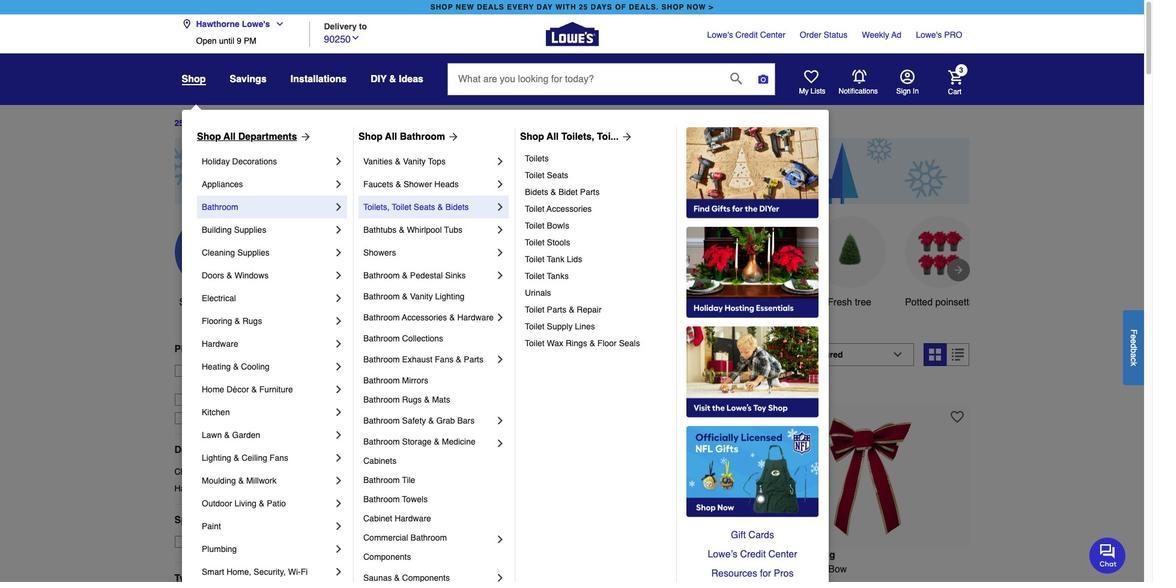Task type: vqa. For each thing, say whether or not it's contained in the screenshot.
The Baltic Butcher Block for 489
no



Task type: locate. For each thing, give the bounding box(es) containing it.
weekly
[[863, 30, 890, 40]]

2 compare from the left
[[792, 385, 826, 395]]

credit for lowe's
[[741, 550, 766, 561]]

toilet tank lids
[[525, 255, 583, 264]]

1 shop from the left
[[431, 3, 454, 11]]

lowe's credit center
[[708, 550, 798, 561]]

of
[[209, 119, 217, 128]]

exhaust
[[402, 355, 433, 365]]

hawthorne inside button
[[196, 19, 240, 29]]

e up d
[[1130, 335, 1139, 339]]

chevron down image
[[351, 33, 361, 42]]

chevron right image
[[495, 156, 507, 168], [333, 178, 345, 191], [495, 201, 507, 213], [333, 224, 345, 236], [495, 270, 507, 282], [333, 293, 345, 305], [333, 316, 345, 328], [495, 354, 507, 366], [333, 361, 345, 373], [333, 384, 345, 396], [495, 415, 507, 427], [333, 498, 345, 510], [333, 521, 345, 533], [495, 534, 507, 546], [333, 544, 345, 556], [333, 567, 345, 579]]

vanity for tops
[[403, 157, 426, 166]]

fresh tree
[[828, 297, 872, 308]]

90250
[[324, 34, 351, 45]]

& right the lawn
[[224, 431, 230, 441]]

chevron right image for commercial bathroom components
[[495, 534, 507, 546]]

string
[[410, 579, 435, 583], [641, 579, 666, 583]]

& right bathtubs
[[399, 225, 405, 235]]

0 horizontal spatial white
[[436, 565, 460, 576]]

arrow right image inside shop all toilets, toi... link
[[619, 131, 634, 143]]

vanity inside vanities & vanity tops link
[[403, 157, 426, 166]]

all inside shop all bathroom link
[[385, 132, 397, 142]]

1 horizontal spatial heart outline image
[[952, 411, 965, 424]]

parts down toilet seats link
[[580, 188, 600, 197]]

arrow right image inside shop all departments link
[[297, 131, 312, 143]]

1 horizontal spatial lighting
[[435, 292, 465, 302]]

wi-
[[288, 568, 301, 578]]

1 vertical spatial in
[[787, 565, 794, 576]]

0 horizontal spatial lights
[[437, 579, 463, 583]]

0 vertical spatial hardware
[[458, 313, 494, 323]]

0 horizontal spatial bidets
[[446, 203, 469, 212]]

toilet left supply
[[525, 322, 545, 332]]

1 vertical spatial pickup
[[235, 366, 260, 376]]

toilet down toilets
[[525, 171, 545, 180]]

in inside 100-count 20.62-ft multicolor incandescent plug-in christmas string lights
[[584, 579, 592, 583]]

chevron right image
[[333, 156, 345, 168], [495, 178, 507, 191], [333, 201, 345, 213], [495, 224, 507, 236], [333, 247, 345, 259], [495, 247, 507, 259], [333, 270, 345, 282], [495, 312, 507, 324], [333, 338, 345, 350], [333, 407, 345, 419], [333, 430, 345, 442], [495, 438, 507, 450], [333, 453, 345, 465], [333, 475, 345, 487], [495, 573, 507, 583]]

lights down multicolor
[[668, 579, 694, 583]]

shop inside shop all departments link
[[197, 132, 221, 142]]

decorations for christmas decorations
[[215, 467, 260, 477]]

bathroom up vanities & vanity tops link
[[400, 132, 446, 142]]

lowe's up pm
[[242, 19, 270, 29]]

bathroom for bathroom towels
[[364, 495, 400, 505]]

bathroom down cabinets
[[364, 476, 400, 486]]

vanity down pedestal
[[410, 292, 433, 302]]

bidets up tubs
[[446, 203, 469, 212]]

bidets down toilet seats
[[525, 188, 549, 197]]

bathroom down bathroom & pedestal sinks
[[364, 292, 400, 302]]

& right store
[[233, 362, 239, 372]]

0 horizontal spatial 20.62-
[[401, 565, 428, 576]]

1 horizontal spatial 25
[[579, 3, 589, 11]]

until
[[219, 36, 235, 46]]

search image
[[731, 72, 743, 84]]

hawthorne
[[196, 19, 240, 29], [193, 379, 233, 388]]

1 vertical spatial lighting
[[202, 454, 231, 463]]

1 100- from the left
[[353, 565, 372, 576]]

bathroom storage & medicine cabinets link
[[364, 433, 495, 471]]

toilet up toilet tanks
[[525, 255, 545, 264]]

2 horizontal spatial hardware
[[458, 313, 494, 323]]

1 horizontal spatial string
[[641, 579, 666, 583]]

accessories up collections
[[402, 313, 447, 323]]

1 vertical spatial supplies
[[237, 248, 270, 258]]

0 vertical spatial hawthorne
[[196, 19, 240, 29]]

seats up bidets & bidet parts
[[547, 171, 569, 180]]

1 incandescent from the left
[[463, 565, 520, 576]]

2 ft from the left
[[636, 565, 642, 576]]

holiday living button
[[540, 216, 612, 310]]

poinsettia
[[936, 297, 977, 308]]

lighting inside lighting & ceiling fans link
[[202, 454, 231, 463]]

notifications
[[839, 87, 879, 96]]

holiday down commercial
[[353, 550, 388, 561]]

holiday up 8.5-
[[770, 550, 805, 561]]

chevron right image for bathroom safety & grab bars
[[495, 415, 507, 427]]

8.5-
[[770, 565, 787, 576]]

toilets, down the faucets
[[364, 203, 390, 212]]

holiday living 100-count 20.62-ft white incandescent plug- in christmas string lights
[[353, 550, 545, 583]]

2 shop from the left
[[662, 3, 685, 11]]

& down bathroom & pedestal sinks
[[402, 292, 408, 302]]

vanity inside bathroom & vanity lighting link
[[410, 292, 433, 302]]

e
[[1130, 335, 1139, 339], [1130, 339, 1139, 344]]

2 lights from the left
[[668, 579, 694, 583]]

building supplies link
[[202, 219, 333, 242]]

day
[[537, 3, 553, 11]]

toilet left 'wax'
[[525, 339, 545, 349]]

198
[[353, 350, 377, 366]]

bars
[[458, 416, 475, 426]]

1 vertical spatial bidets
[[446, 203, 469, 212]]

lowe's
[[708, 550, 738, 561]]

living up the red
[[808, 550, 836, 561]]

25 right with
[[579, 3, 589, 11]]

lines
[[575, 322, 595, 332]]

bathroom for bathroom rugs & mats
[[364, 395, 400, 405]]

all up toilets
[[547, 132, 559, 142]]

hawthorne down store
[[193, 379, 233, 388]]

arrow right image up holiday decorations link
[[297, 131, 312, 143]]

toilet tanks link
[[525, 268, 668, 285]]

1 string from the left
[[410, 579, 435, 583]]

1 horizontal spatial white
[[746, 297, 771, 308]]

shop left new
[[431, 3, 454, 11]]

0 vertical spatial center
[[761, 30, 786, 40]]

resources for pros link
[[687, 565, 819, 583]]

camera image
[[758, 73, 770, 85]]

1 vertical spatial shop
[[179, 297, 202, 308]]

bathroom inside bathroom storage & medicine cabinets
[[364, 438, 400, 447]]

2 count from the left
[[581, 565, 606, 576]]

0 vertical spatial rugs
[[243, 317, 262, 326]]

100- inside holiday living 100-count 20.62-ft white incandescent plug- in christmas string lights
[[353, 565, 372, 576]]

shop inside button
[[179, 297, 202, 308]]

lighting down sinks
[[435, 292, 465, 302]]

bathroom for bathroom storage & medicine cabinets
[[364, 438, 400, 447]]

all inside shop all deals button
[[204, 297, 215, 308]]

hawthorne inside button
[[193, 379, 233, 388]]

1 horizontal spatial accessories
[[547, 204, 592, 214]]

home,
[[227, 568, 251, 578]]

0 vertical spatial shop
[[182, 74, 206, 85]]

0 vertical spatial supplies
[[234, 225, 266, 235]]

arrow right image up tops at the left
[[446, 131, 460, 143]]

0 vertical spatial delivery
[[324, 21, 357, 31]]

toilet bowls link
[[525, 218, 668, 234]]

arrow right image inside shop all bathroom link
[[446, 131, 460, 143]]

& left shower
[[396, 180, 401, 189]]

0 horizontal spatial 100-
[[353, 565, 372, 576]]

garden
[[232, 431, 260, 441]]

0 vertical spatial white
[[746, 297, 771, 308]]

delivery up 90250
[[324, 21, 357, 31]]

lights inside holiday living 100-count 20.62-ft white incandescent plug- in christmas string lights
[[437, 579, 463, 583]]

& right the flooring
[[235, 317, 240, 326]]

holiday up the 'toilet supply lines' on the bottom
[[546, 297, 578, 308]]

5013254527 element
[[770, 384, 826, 396]]

1 vertical spatial accessories
[[402, 313, 447, 323]]

ceiling
[[242, 454, 267, 463]]

living inside holiday living 8.5-in w red bow
[[808, 550, 836, 561]]

arrow right image up poinsettia at bottom
[[953, 264, 965, 276]]

chevron right image for bathroom & pedestal sinks
[[495, 270, 507, 282]]

2 string from the left
[[641, 579, 666, 583]]

0 vertical spatial plug-
[[523, 565, 545, 576]]

& down bathroom & vanity lighting link
[[450, 313, 455, 323]]

living for outdoor living & patio
[[235, 499, 257, 509]]

red
[[809, 565, 826, 576]]

& right doors
[[227, 271, 232, 281]]

lowe's down free store pickup today at:
[[236, 379, 262, 388]]

moulding & millwork link
[[202, 470, 333, 493]]

decorations down shop all departments link
[[232, 157, 277, 166]]

plumbing
[[202, 545, 237, 555]]

paint
[[202, 522, 221, 532]]

0 horizontal spatial in
[[440, 350, 452, 366]]

delivery up lawn & garden
[[211, 414, 242, 424]]

holiday living 8.5-in w red bow
[[770, 550, 848, 576]]

holiday down bathroom collections link
[[456, 350, 508, 366]]

shop inside shop all bathroom link
[[359, 132, 383, 142]]

1 horizontal spatial christmas
[[364, 579, 407, 583]]

None search field
[[448, 63, 776, 106]]

in inside holiday living 100-count 20.62-ft white incandescent plug- in christmas string lights
[[353, 579, 361, 583]]

20.62- left multicolor
[[609, 565, 636, 576]]

in
[[440, 350, 452, 366], [787, 565, 794, 576]]

living up toilet supply lines link
[[581, 297, 606, 308]]

bathroom down showers
[[364, 271, 400, 281]]

holiday inside holiday decorations link
[[202, 157, 230, 166]]

0 vertical spatial 25
[[579, 3, 589, 11]]

plug-
[[523, 565, 545, 576], [562, 579, 584, 583]]

1 horizontal spatial lights
[[668, 579, 694, 583]]

bathroom rugs & mats link
[[364, 391, 507, 410]]

toilet for toilet stools
[[525, 238, 545, 248]]

parts
[[580, 188, 600, 197], [547, 305, 567, 315], [464, 355, 484, 365]]

departments down the lawn
[[175, 445, 233, 456]]

lawn
[[202, 431, 222, 441]]

1 vertical spatial center
[[769, 550, 798, 561]]

accessories down bidet
[[547, 204, 592, 214]]

0 horizontal spatial 25
[[175, 119, 184, 128]]

hardware up 198 products in holiday decorations
[[458, 313, 494, 323]]

sinks
[[445, 271, 466, 281]]

center up 8.5-
[[769, 550, 798, 561]]

0 horizontal spatial departments
[[175, 445, 233, 456]]

0 horizontal spatial fans
[[270, 454, 288, 463]]

plug- inside 100-count 20.62-ft multicolor incandescent plug-in christmas string lights
[[562, 579, 584, 583]]

center left order
[[761, 30, 786, 40]]

2 vertical spatial delivery
[[211, 414, 242, 424]]

0 horizontal spatial toilets,
[[364, 203, 390, 212]]

commercial bathroom components
[[364, 534, 450, 563]]

supplies inside "building supplies" link
[[234, 225, 266, 235]]

gift
[[731, 531, 746, 541]]

toilet down faucets & shower heads
[[392, 203, 412, 212]]

& down today
[[264, 379, 270, 388]]

accessories inside bathroom accessories & hardware link
[[402, 313, 447, 323]]

1 count from the left
[[372, 565, 398, 576]]

arrow right image up 'toilets' link
[[619, 131, 634, 143]]

chevron right image for lighting & ceiling fans
[[333, 453, 345, 465]]

bidets
[[525, 188, 549, 197], [446, 203, 469, 212]]

gift cards
[[731, 531, 775, 541]]

1 horizontal spatial plug-
[[562, 579, 584, 583]]

holiday for holiday living
[[546, 297, 578, 308]]

1 horizontal spatial hardware
[[395, 514, 431, 524]]

chevron right image for faucets & shower heads
[[495, 178, 507, 191]]

toilet for toilet wax rings & floor seals
[[525, 339, 545, 349]]

free store pickup today at:
[[193, 366, 296, 376]]

all inside shop all toilets, toi... link
[[547, 132, 559, 142]]

chevron right image for moulding & millwork
[[333, 475, 345, 487]]

0 vertical spatial deals
[[219, 119, 241, 128]]

1 vertical spatial 25
[[175, 119, 184, 128]]

shop for shop all deals
[[179, 297, 202, 308]]

fresh
[[828, 297, 853, 308]]

1 shop from the left
[[197, 132, 221, 142]]

2 horizontal spatial in
[[913, 87, 919, 96]]

compare inside "5013254527" element
[[792, 385, 826, 395]]

0 vertical spatial vanity
[[403, 157, 426, 166]]

1 horizontal spatial count
[[581, 565, 606, 576]]

windows
[[235, 271, 269, 281]]

holiday inside holiday living 8.5-in w red bow
[[770, 550, 805, 561]]

& inside button
[[264, 379, 270, 388]]

1 horizontal spatial seats
[[547, 171, 569, 180]]

arrow right image
[[297, 131, 312, 143], [446, 131, 460, 143], [619, 131, 634, 143], [953, 264, 965, 276]]

1 vertical spatial hardware
[[202, 340, 238, 349]]

0 horizontal spatial in
[[353, 579, 361, 583]]

toilet up toilet stools
[[525, 221, 545, 231]]

1 horizontal spatial departments
[[238, 132, 297, 142]]

in down bathroom collections link
[[440, 350, 452, 366]]

faucets & shower heads
[[364, 180, 459, 189]]

potted poinsettia
[[906, 297, 977, 308]]

center
[[761, 30, 786, 40], [769, 550, 798, 561]]

credit inside lowe's credit center link
[[736, 30, 758, 40]]

chevron right image for home décor & furniture
[[333, 384, 345, 396]]

1 horizontal spatial compare
[[792, 385, 826, 395]]

bathroom
[[400, 132, 446, 142], [202, 203, 238, 212], [364, 271, 400, 281], [364, 292, 400, 302], [364, 313, 400, 323], [364, 334, 400, 344], [364, 355, 400, 365], [364, 376, 400, 386], [364, 395, 400, 405], [364, 416, 400, 426], [364, 438, 400, 447], [364, 476, 400, 486], [364, 495, 400, 505], [411, 534, 447, 543]]

hawthorne up open until 9 pm at the left
[[196, 19, 240, 29]]

& down bathroom collections link
[[456, 355, 462, 365]]

lowe's home improvement notification center image
[[852, 70, 867, 84]]

rugs down mirrors
[[402, 395, 422, 405]]

accessories
[[547, 204, 592, 214], [402, 313, 447, 323]]

1 horizontal spatial 20.62-
[[609, 565, 636, 576]]

0 horizontal spatial plug-
[[523, 565, 545, 576]]

bathroom up 198 in the bottom of the page
[[364, 334, 400, 344]]

0 vertical spatial toilets,
[[562, 132, 595, 142]]

accessories inside toilet accessories link
[[547, 204, 592, 214]]

toilet for toilet bowls
[[525, 221, 545, 231]]

2 20.62- from the left
[[609, 565, 636, 576]]

white inside button
[[746, 297, 771, 308]]

bidet
[[559, 188, 578, 197]]

2 vertical spatial hardware
[[395, 514, 431, 524]]

0 horizontal spatial shop
[[197, 132, 221, 142]]

center for lowe's credit center
[[769, 550, 798, 561]]

0 horizontal spatial lighting
[[202, 454, 231, 463]]

departments up holiday decorations link
[[238, 132, 297, 142]]

bathroom down 'cabinet hardware' link
[[411, 534, 447, 543]]

lighting up the christmas decorations
[[202, 454, 231, 463]]

1 20.62- from the left
[[401, 565, 428, 576]]

chevron right image for bathroom
[[333, 201, 345, 213]]

compare inside "1001813120" element
[[375, 385, 409, 395]]

1 vertical spatial toilets,
[[364, 203, 390, 212]]

1 horizontal spatial bidets
[[525, 188, 549, 197]]

& right storage
[[434, 438, 440, 447]]

25 days of deals
[[175, 119, 241, 128]]

bathroom for bathroom mirrors
[[364, 376, 400, 386]]

shop all deals
[[179, 297, 242, 308]]

bowls
[[547, 221, 570, 231]]

bathroom for bathroom accessories & hardware
[[364, 313, 400, 323]]

0 vertical spatial in
[[440, 350, 452, 366]]

chevron right image for hardware
[[333, 338, 345, 350]]

chevron right image for showers
[[495, 247, 507, 259]]

chevron right image for electrical
[[333, 293, 345, 305]]

electrical
[[202, 294, 236, 303]]

bathroom storage & medicine cabinets
[[364, 438, 478, 466]]

count inside holiday living 100-count 20.62-ft white incandescent plug- in christmas string lights
[[372, 565, 398, 576]]

1 vertical spatial vanity
[[410, 292, 433, 302]]

bathroom down bathroom mirrors
[[364, 395, 400, 405]]

shop left now
[[662, 3, 685, 11]]

moulding
[[202, 477, 236, 486]]

1 vertical spatial credit
[[741, 550, 766, 561]]

all up the flooring
[[204, 297, 215, 308]]

seats up 'whirlpool'
[[414, 203, 435, 212]]

0 horizontal spatial parts
[[464, 355, 484, 365]]

2 horizontal spatial christmas
[[595, 579, 638, 583]]

mats
[[432, 395, 451, 405]]

0 horizontal spatial shop
[[431, 3, 454, 11]]

store
[[212, 366, 232, 376]]

toilet up toilet bowls
[[525, 204, 545, 214]]

fans up bathroom mirrors link
[[435, 355, 454, 365]]

parts down bathroom collections link
[[464, 355, 484, 365]]

1 horizontal spatial ft
[[636, 565, 642, 576]]

living inside button
[[581, 297, 606, 308]]

weekly ad link
[[863, 29, 902, 41]]

lights down commercial bathroom components link
[[437, 579, 463, 583]]

deals inside button
[[217, 297, 242, 308]]

sign in
[[897, 87, 919, 96]]

holiday inside holiday living 100-count 20.62-ft white incandescent plug- in christmas string lights
[[353, 550, 388, 561]]

& inside "link"
[[590, 339, 596, 349]]

100-
[[353, 565, 372, 576], [562, 565, 581, 576]]

1 horizontal spatial in
[[787, 565, 794, 576]]

heart outline image
[[743, 411, 756, 424], [952, 411, 965, 424]]

decorations up outdoor living & patio
[[215, 484, 260, 494]]

toilet down toilet bowls
[[525, 238, 545, 248]]

departments element
[[175, 445, 334, 457]]

christmas
[[175, 467, 212, 477], [364, 579, 407, 583], [595, 579, 638, 583]]

3 shop from the left
[[520, 132, 544, 142]]

parts up supply
[[547, 305, 567, 315]]

ft left multicolor
[[636, 565, 642, 576]]

vanity for lighting
[[410, 292, 433, 302]]

bathroom inside 'commercial bathroom components'
[[411, 534, 447, 543]]

1 compare from the left
[[375, 385, 409, 395]]

holiday inside holiday living button
[[546, 297, 578, 308]]

1 horizontal spatial toilets,
[[562, 132, 595, 142]]

100- inside 100-count 20.62-ft multicolor incandescent plug-in christmas string lights
[[562, 565, 581, 576]]

1 vertical spatial plug-
[[562, 579, 584, 583]]

1 horizontal spatial pickup
[[235, 366, 260, 376]]

0 horizontal spatial seats
[[414, 203, 435, 212]]

1 horizontal spatial in
[[584, 579, 592, 583]]

& right diy
[[389, 74, 396, 85]]

rugs
[[243, 317, 262, 326], [402, 395, 422, 405]]

incandescent
[[463, 565, 520, 576], [688, 565, 745, 576]]

living inside holiday living 100-count 20.62-ft white incandescent plug- in christmas string lights
[[390, 550, 419, 561]]

chevron right image for outdoor living & patio
[[333, 498, 345, 510]]

toilet down urinals
[[525, 305, 545, 315]]

all for toilets,
[[547, 132, 559, 142]]

shop inside shop all toilets, toi... link
[[520, 132, 544, 142]]

toilet tanks
[[525, 272, 569, 281]]

chevron right image for cleaning supplies
[[333, 247, 345, 259]]

shop down open at the left top of page
[[182, 74, 206, 85]]

& left grab
[[429, 416, 434, 426]]

decoration
[[645, 312, 690, 323]]

20.62- down 'commercial bathroom components'
[[401, 565, 428, 576]]

25
[[579, 3, 589, 11], [175, 119, 184, 128]]

0 vertical spatial accessories
[[547, 204, 592, 214]]

2 100- from the left
[[562, 565, 581, 576]]

1001813120 element
[[353, 384, 409, 396]]

0 horizontal spatial heart outline image
[[743, 411, 756, 424]]

toilet for toilet parts & repair
[[525, 305, 545, 315]]

bathroom for bathroom exhaust fans & parts
[[364, 355, 400, 365]]

doors
[[202, 271, 224, 281]]

1 vertical spatial parts
[[547, 305, 567, 315]]

rings
[[566, 339, 588, 349]]

2 horizontal spatial shop
[[520, 132, 544, 142]]

chevron right image for kitchen
[[333, 407, 345, 419]]

pickup & delivery
[[175, 344, 256, 355]]

bathroom for bathroom collections
[[364, 334, 400, 344]]

1 ft from the left
[[428, 565, 433, 576]]

f
[[1130, 329, 1139, 335]]

lighting inside bathroom & vanity lighting link
[[435, 292, 465, 302]]

bathroom accessories & hardware
[[364, 313, 494, 323]]

2 e from the top
[[1130, 339, 1139, 344]]

1 vertical spatial hawthorne
[[193, 379, 233, 388]]

bathroom for bathroom safety & grab bars
[[364, 416, 400, 426]]

credit up search icon
[[736, 30, 758, 40]]

0 horizontal spatial hardware
[[202, 340, 238, 349]]

& left "mats"
[[424, 395, 430, 405]]

e up b
[[1130, 339, 1139, 344]]

1 vertical spatial deals
[[217, 297, 242, 308]]

& left the patio
[[259, 499, 265, 509]]

0 vertical spatial parts
[[580, 188, 600, 197]]

toilet stools
[[525, 238, 571, 248]]

rugs up hardware link
[[243, 317, 262, 326]]

1 lights from the left
[[437, 579, 463, 583]]

supplies inside cleaning supplies link
[[237, 248, 270, 258]]

string down commercial bathroom components link
[[410, 579, 435, 583]]

1 horizontal spatial shop
[[359, 132, 383, 142]]

supplies up windows
[[237, 248, 270, 258]]

toilet for toilet tanks
[[525, 272, 545, 281]]

string inside 100-count 20.62-ft multicolor incandescent plug-in christmas string lights
[[641, 579, 666, 583]]

supplies for building supplies
[[234, 225, 266, 235]]

deals right the of
[[219, 119, 241, 128]]

&
[[389, 74, 396, 85], [395, 157, 401, 166], [396, 180, 401, 189], [551, 188, 557, 197], [438, 203, 443, 212], [399, 225, 405, 235], [227, 271, 232, 281], [402, 271, 408, 281], [402, 292, 408, 302], [569, 305, 575, 315], [450, 313, 455, 323], [235, 317, 240, 326], [590, 339, 596, 349], [209, 344, 216, 355], [456, 355, 462, 365], [233, 362, 239, 372], [264, 379, 270, 388], [251, 385, 257, 395], [424, 395, 430, 405], [429, 416, 434, 426], [224, 431, 230, 441], [434, 438, 440, 447], [234, 454, 239, 463], [238, 477, 244, 486], [259, 499, 265, 509]]

bathroom tile
[[364, 476, 416, 486]]

hawthorne for hawthorne lowe's & nearby stores
[[193, 379, 233, 388]]

my lists
[[800, 87, 826, 96]]

1 horizontal spatial shop
[[662, 3, 685, 11]]

kitchen
[[202, 408, 230, 418]]

vanity left tops at the left
[[403, 157, 426, 166]]

0 horizontal spatial ft
[[428, 565, 433, 576]]

2 incandescent from the left
[[688, 565, 745, 576]]

1 vertical spatial departments
[[175, 445, 233, 456]]

installations button
[[291, 69, 347, 90]]

credit inside lowe's credit center link
[[741, 550, 766, 561]]

0 horizontal spatial pickup
[[175, 344, 206, 355]]

toilet tank lids link
[[525, 251, 668, 268]]

days
[[591, 3, 613, 11]]

lighting
[[435, 292, 465, 302], [202, 454, 231, 463]]

bathroom up cabinet
[[364, 495, 400, 505]]

chevron right image for lawn & garden
[[333, 430, 345, 442]]

tree
[[855, 297, 872, 308]]

faucets & shower heads link
[[364, 173, 495, 196]]

credit up resources for pros link
[[741, 550, 766, 561]]

0 vertical spatial lighting
[[435, 292, 465, 302]]

hardware down towels
[[395, 514, 431, 524]]

chevron right image for vanities & vanity tops
[[495, 156, 507, 168]]

all inside shop all departments link
[[224, 132, 236, 142]]

living down the 'hanukkah decorations' link
[[235, 499, 257, 509]]

2 shop from the left
[[359, 132, 383, 142]]

holiday up appliances
[[202, 157, 230, 166]]

1 horizontal spatial incandescent
[[688, 565, 745, 576]]

toilet for toilet seats
[[525, 171, 545, 180]]

lowe's credit center link
[[708, 29, 786, 41]]

holiday hosting essentials. image
[[687, 227, 819, 319]]

0 horizontal spatial count
[[372, 565, 398, 576]]

0 horizontal spatial string
[[410, 579, 435, 583]]

status
[[824, 30, 848, 40]]

0 horizontal spatial compare
[[375, 385, 409, 395]]



Task type: describe. For each thing, give the bounding box(es) containing it.
building supplies
[[202, 225, 266, 235]]

shop for shop all bathroom
[[359, 132, 383, 142]]

ft inside 100-count 20.62-ft multicolor incandescent plug-in christmas string lights
[[636, 565, 642, 576]]

days
[[186, 119, 206, 128]]

hardware inside 'cabinet hardware' link
[[395, 514, 431, 524]]

& right vanities
[[395, 157, 401, 166]]

bathroom & vanity lighting
[[364, 292, 465, 302]]

tanks
[[547, 272, 569, 281]]

bathroom for bathroom & vanity lighting
[[364, 292, 400, 302]]

0 horizontal spatial christmas
[[175, 467, 212, 477]]

bathroom safety & grab bars
[[364, 416, 475, 426]]

a
[[1130, 353, 1139, 358]]

1 horizontal spatial fans
[[435, 355, 454, 365]]

& down heads
[[438, 203, 443, 212]]

floor
[[598, 339, 617, 349]]

accessories for toilet
[[547, 204, 592, 214]]

kitchen link
[[202, 401, 333, 424]]

lowe's inside button
[[236, 379, 262, 388]]

bathroom for bathroom & pedestal sinks
[[364, 271, 400, 281]]

tile
[[402, 476, 416, 486]]

hardware inside bathroom accessories & hardware link
[[458, 313, 494, 323]]

lowe's credit center
[[708, 30, 786, 40]]

vanities
[[364, 157, 393, 166]]

holiday decorations link
[[202, 150, 333, 173]]

chevron right image for doors & windows
[[333, 270, 345, 282]]

to
[[359, 21, 367, 31]]

1 vertical spatial rugs
[[402, 395, 422, 405]]

1 horizontal spatial parts
[[547, 305, 567, 315]]

lowe's left pro at the top right of page
[[917, 30, 943, 40]]

holiday for holiday decorations
[[202, 157, 230, 166]]

chevron right image for bathroom storage & medicine cabinets
[[495, 438, 507, 450]]

& inside button
[[389, 74, 396, 85]]

on sale
[[196, 538, 227, 547]]

resources for pros
[[712, 569, 794, 580]]

1 vertical spatial fans
[[270, 454, 288, 463]]

& left millwork
[[238, 477, 244, 486]]

shop all deals button
[[175, 216, 247, 310]]

lowe's home improvement lists image
[[804, 70, 819, 84]]

25 days of deals. shop new deals every day. while supplies last. image
[[175, 138, 970, 204]]

bidets & bidet parts link
[[525, 184, 668, 201]]

& left the repair
[[569, 305, 575, 315]]

collections
[[402, 334, 444, 344]]

chevron right image for toilets, toilet seats & bidets
[[495, 201, 507, 213]]

Search Query text field
[[448, 64, 721, 95]]

chevron right image for flooring & rugs
[[333, 316, 345, 328]]

toilet wax rings & floor seals
[[525, 339, 640, 349]]

toilets link
[[525, 150, 668, 167]]

bathtubs
[[364, 225, 397, 235]]

chevron right image for bathtubs & whirlpool tubs
[[495, 224, 507, 236]]

0 vertical spatial pickup
[[175, 344, 206, 355]]

hanukkah decorations link
[[175, 483, 334, 495]]

heating & cooling link
[[202, 356, 333, 379]]

1 e from the top
[[1130, 335, 1139, 339]]

1 heart outline image from the left
[[743, 411, 756, 424]]

hawthorne lowe's & nearby stores button
[[193, 377, 323, 389]]

hardware link
[[202, 333, 333, 356]]

bathroom rugs & mats
[[364, 395, 451, 405]]

0 vertical spatial seats
[[547, 171, 569, 180]]

toilet for toilet accessories
[[525, 204, 545, 214]]

compare for "5013254527" element
[[792, 385, 826, 395]]

lowe's down >
[[708, 30, 734, 40]]

shop for shop
[[182, 74, 206, 85]]

lowe's home improvement logo image
[[546, 8, 599, 60]]

appliances
[[202, 180, 243, 189]]

for
[[761, 569, 772, 580]]

in inside holiday living 8.5-in w red bow
[[787, 565, 794, 576]]

building
[[202, 225, 232, 235]]

hawthorne lowe's
[[196, 19, 270, 29]]

compare for "1001813120" element
[[375, 385, 409, 395]]

cleaning
[[202, 248, 235, 258]]

bidets & bidet parts
[[525, 188, 600, 197]]

christmas inside holiday living 100-count 20.62-ft white incandescent plug- in christmas string lights
[[364, 579, 407, 583]]

20.62- inside holiday living 100-count 20.62-ft white incandescent plug- in christmas string lights
[[401, 565, 428, 576]]

toilet supply lines link
[[525, 319, 668, 335]]

w
[[797, 565, 806, 576]]

cabinet hardware
[[364, 514, 431, 524]]

officially licensed n f l gifts. shop now. image
[[687, 427, 819, 518]]

cleaning supplies
[[202, 248, 270, 258]]

living for holiday living 8.5-in w red bow
[[808, 550, 836, 561]]

holiday for holiday living 8.5-in w red bow
[[770, 550, 805, 561]]

repair
[[577, 305, 602, 315]]

lights inside 100-count 20.62-ft multicolor incandescent plug-in christmas string lights
[[668, 579, 694, 583]]

plug- inside holiday living 100-count 20.62-ft white incandescent plug- in christmas string lights
[[523, 565, 545, 576]]

visit the lowe's toy shop. image
[[687, 327, 819, 418]]

shop all toilets, toi...
[[520, 132, 619, 142]]

shop for shop all toilets, toi...
[[520, 132, 544, 142]]

lighting & ceiling fans
[[202, 454, 288, 463]]

seals
[[619, 339, 640, 349]]

bathroom exhaust fans & parts link
[[364, 349, 495, 371]]

christmas inside 100-count 20.62-ft multicolor incandescent plug-in christmas string lights
[[595, 579, 638, 583]]

urinals link
[[525, 285, 668, 302]]

100-count 20.62-ft multicolor incandescent plug-in christmas string lights
[[562, 565, 745, 583]]

decorations for holiday decorations
[[232, 157, 277, 166]]

in inside button
[[913, 87, 919, 96]]

25 days of deals link
[[175, 119, 241, 128]]

2 horizontal spatial parts
[[580, 188, 600, 197]]

& right décor
[[251, 385, 257, 395]]

offers
[[211, 516, 239, 526]]

storage
[[402, 438, 432, 447]]

toilet for toilet supply lines
[[525, 322, 545, 332]]

1 vertical spatial seats
[[414, 203, 435, 212]]

all for departments
[[224, 132, 236, 142]]

hardware inside hardware link
[[202, 340, 238, 349]]

all for deals
[[204, 297, 215, 308]]

my
[[800, 87, 809, 96]]

ft inside holiday living 100-count 20.62-ft white incandescent plug- in christmas string lights
[[428, 565, 433, 576]]

commercial bathroom components link
[[364, 529, 495, 567]]

chevron right image for holiday decorations
[[333, 156, 345, 168]]

showers link
[[364, 242, 495, 264]]

chevron right image for plumbing
[[333, 544, 345, 556]]

shop button
[[182, 73, 206, 85]]

living for holiday living 100-count 20.62-ft white incandescent plug- in christmas string lights
[[390, 550, 419, 561]]

hawthorne for hawthorne lowe's
[[196, 19, 240, 29]]

shop all departments
[[197, 132, 297, 142]]

shop new deals every day with 25 days of deals. shop now >
[[431, 3, 714, 11]]

decorations down 'wax'
[[512, 350, 595, 366]]

potted
[[906, 297, 933, 308]]

whirlpool
[[407, 225, 442, 235]]

living for holiday living
[[581, 297, 606, 308]]

toilet accessories
[[525, 204, 592, 214]]

open until 9 pm
[[196, 36, 257, 46]]

toilet for toilet tank lids
[[525, 255, 545, 264]]

accessories for bathroom
[[402, 313, 447, 323]]

shop all bathroom
[[359, 132, 446, 142]]

bathroom for bathroom tile
[[364, 476, 400, 486]]

chat invite button image
[[1090, 538, 1127, 575]]

2 vertical spatial parts
[[464, 355, 484, 365]]

cards
[[749, 531, 775, 541]]

diy & ideas button
[[371, 69, 424, 90]]

& left pedestal
[[402, 271, 408, 281]]

bathroom & vanity lighting link
[[364, 287, 507, 307]]

gift cards link
[[687, 526, 819, 546]]

center for lowe's credit center
[[761, 30, 786, 40]]

bathroom link
[[202, 196, 333, 219]]

tank
[[547, 255, 565, 264]]

& left ceiling
[[234, 454, 239, 463]]

now
[[687, 3, 707, 11]]

decorations for hanukkah decorations
[[215, 484, 260, 494]]

white inside holiday living 100-count 20.62-ft white incandescent plug- in christmas string lights
[[436, 565, 460, 576]]

furniture
[[259, 385, 293, 395]]

3
[[960, 66, 964, 75]]

1 vertical spatial delivery
[[218, 344, 256, 355]]

towels
[[402, 495, 428, 505]]

& left bidet
[[551, 188, 557, 197]]

supplies for cleaning supplies
[[237, 248, 270, 258]]

stools
[[547, 238, 571, 248]]

on
[[196, 538, 207, 547]]

sign in button
[[897, 70, 919, 96]]

list view image
[[953, 349, 965, 361]]

20.62- inside 100-count 20.62-ft multicolor incandescent plug-in christmas string lights
[[609, 565, 636, 576]]

& up heating
[[209, 344, 216, 355]]

chevron right image for appliances
[[333, 178, 345, 191]]

holiday for holiday living 100-count 20.62-ft white incandescent plug- in christmas string lights
[[353, 550, 388, 561]]

white button
[[723, 216, 795, 310]]

bathroom down appliances
[[202, 203, 238, 212]]

shop for shop all departments
[[197, 132, 221, 142]]

string inside holiday living 100-count 20.62-ft white incandescent plug- in christmas string lights
[[410, 579, 435, 583]]

credit for lowe's
[[736, 30, 758, 40]]

arrow right image for shop all departments
[[297, 131, 312, 143]]

lawn & garden
[[202, 431, 260, 441]]

lowe's inside button
[[242, 19, 270, 29]]

lowe's pro link
[[917, 29, 963, 41]]

deals
[[477, 3, 505, 11]]

arrow right image for shop all toilets, toi...
[[619, 131, 634, 143]]

incandescent inside 100-count 20.62-ft multicolor incandescent plug-in christmas string lights
[[688, 565, 745, 576]]

chevron right image for bathroom exhaust fans & parts
[[495, 354, 507, 366]]

count inside 100-count 20.62-ft multicolor incandescent plug-in christmas string lights
[[581, 565, 606, 576]]

d
[[1130, 344, 1139, 349]]

0 vertical spatial departments
[[238, 132, 297, 142]]

& inside bathroom storage & medicine cabinets
[[434, 438, 440, 447]]

flooring & rugs
[[202, 317, 262, 326]]

toilet stools link
[[525, 234, 668, 251]]

smart home, security, wi-fi link
[[202, 561, 333, 583]]

flooring
[[202, 317, 232, 326]]

b
[[1130, 349, 1139, 353]]

arrow right image for shop all bathroom
[[446, 131, 460, 143]]

chevron right image for bathroom accessories & hardware
[[495, 312, 507, 324]]

chevron down image
[[270, 19, 285, 29]]

chevron right image for smart home, security, wi-fi
[[333, 567, 345, 579]]

bathtubs & whirlpool tubs
[[364, 225, 463, 235]]

chevron right image for heating & cooling
[[333, 361, 345, 373]]

chevron right image for paint
[[333, 521, 345, 533]]

chevron right image for building supplies
[[333, 224, 345, 236]]

0 horizontal spatial rugs
[[243, 317, 262, 326]]

lowe's home improvement cart image
[[949, 70, 963, 84]]

2 heart outline image from the left
[[952, 411, 965, 424]]

toilets
[[525, 154, 549, 163]]

all for bathroom
[[385, 132, 397, 142]]

incandescent inside holiday living 100-count 20.62-ft white incandescent plug- in christmas string lights
[[463, 565, 520, 576]]

supply
[[547, 322, 573, 332]]

grid view image
[[930, 349, 942, 361]]

today
[[262, 366, 285, 376]]

9
[[237, 36, 242, 46]]

location image
[[182, 19, 191, 29]]

outdoor living & patio
[[202, 499, 286, 509]]

find gifts for the diyer. image
[[687, 127, 819, 219]]

k
[[1130, 362, 1139, 366]]

lowe's home improvement account image
[[901, 70, 915, 84]]



